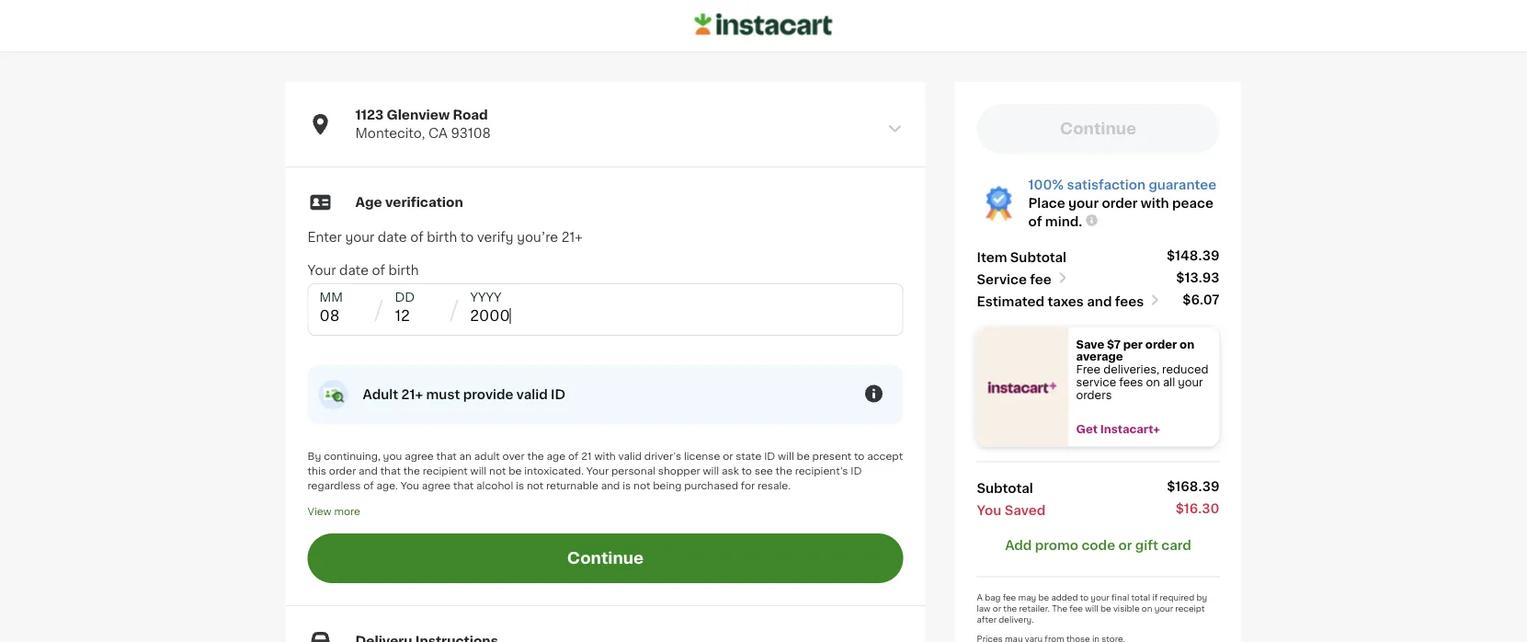 Task type: describe. For each thing, give the bounding box(es) containing it.
be up retailer.
[[1039, 593, 1050, 602]]

visible
[[1114, 604, 1140, 613]]

your inside save $7 per order on average free deliveries, reduced service fees on all your orders
[[1179, 377, 1204, 387]]

with inside by continuing, you agree that an adult over the age of 21 with valid driver's license or state id will be present to accept this order and that the recipient will not be intoxicated. your personal shopper will ask to see the recipient's id regardless of age. you agree that alcohol is not returnable and is not being purchased for resale.
[[595, 451, 616, 461]]

a bag fee may be added to your final total if required by law or the retailer. the fee will be visible on your receipt after delivery.
[[977, 593, 1208, 624]]

be left visible
[[1101, 604, 1112, 613]]

promo
[[1035, 539, 1079, 551]]

recipient
[[423, 466, 468, 476]]

will up resale.
[[778, 451, 794, 461]]

MM text field
[[309, 284, 375, 335]]

gift
[[1136, 539, 1159, 551]]

1 vertical spatial that
[[380, 466, 401, 476]]

100% satisfaction guarantee
[[1029, 178, 1217, 191]]

to left verify
[[461, 231, 474, 244]]

recipient's
[[795, 466, 849, 476]]

0 vertical spatial subtotal
[[1011, 251, 1067, 264]]

or inside a bag fee may be added to your final total if required by law or the retailer. the fee will be visible on your receipt after delivery.
[[993, 604, 1002, 613]]

the left recipient
[[403, 466, 420, 476]]

2 is from the left
[[623, 481, 631, 491]]

a
[[977, 593, 983, 602]]

2 horizontal spatial and
[[1087, 295, 1112, 308]]

mind.
[[1046, 215, 1083, 228]]

if
[[1153, 593, 1158, 602]]

age
[[547, 451, 566, 461]]

the inside a bag fee may be added to your final total if required by law or the retailer. the fee will be visible on your receipt after delivery.
[[1004, 604, 1018, 613]]

card
[[1162, 539, 1192, 551]]

1 vertical spatial fee
[[1003, 593, 1017, 602]]

adult
[[474, 451, 500, 461]]

ca
[[429, 127, 448, 140]]

verification
[[385, 196, 463, 209]]

be up recipient's
[[797, 451, 810, 461]]

continuing,
[[324, 451, 381, 461]]

estimated taxes and fees
[[977, 295, 1144, 308]]

you inside by continuing, you agree that an adult over the age of 21 with valid driver's license or state id will be present to accept this order and that the recipient will not be intoxicated. your personal shopper will ask to see the recipient's id regardless of age. you agree that alcohol is not returnable and is not being purchased for resale.
[[401, 481, 419, 491]]

service fee
[[977, 273, 1052, 286]]

driver's
[[645, 451, 682, 461]]

law
[[977, 604, 991, 613]]

shopper
[[658, 466, 701, 476]]

satisfaction
[[1067, 178, 1146, 191]]

purchased
[[685, 481, 739, 491]]

see
[[755, 466, 773, 476]]

add promo code or gift card
[[1005, 539, 1192, 551]]

your up your date of birth
[[345, 231, 375, 244]]

road
[[453, 109, 488, 121]]

1 horizontal spatial you
[[977, 504, 1002, 516]]

after
[[977, 615, 997, 624]]

more info about 100% satisfaction guarantee image
[[1085, 213, 1099, 228]]

guarantee
[[1149, 178, 1217, 191]]

to up for at left bottom
[[742, 466, 752, 476]]

add promo code or gift card button
[[1005, 536, 1192, 554]]

code
[[1082, 539, 1116, 551]]

1123 glenview road montecito, ca 93108
[[355, 109, 491, 140]]

100%
[[1029, 178, 1064, 191]]

glenview
[[387, 109, 450, 121]]

fees inside save $7 per order on average free deliveries, reduced service fees on all your orders
[[1120, 377, 1144, 387]]

0 vertical spatial on
[[1180, 339, 1195, 349]]

YYYY text field
[[459, 284, 592, 335]]

bag
[[985, 593, 1001, 602]]

be down over
[[509, 466, 522, 476]]

of inside place your order with peace of mind.
[[1029, 215, 1043, 228]]

0 vertical spatial date
[[378, 231, 407, 244]]

$168.39
[[1167, 480, 1220, 493]]

0 vertical spatial agree
[[405, 451, 434, 461]]

accept
[[868, 451, 903, 461]]

item subtotal
[[977, 251, 1067, 264]]

on inside a bag fee may be added to your final total if required by law or the retailer. the fee will be visible on your receipt after delivery.
[[1142, 604, 1153, 613]]

0 vertical spatial 21+
[[562, 231, 583, 244]]

0 vertical spatial birth
[[427, 231, 457, 244]]

total
[[1132, 593, 1151, 602]]

$148.39
[[1167, 249, 1220, 262]]

verify
[[477, 231, 514, 244]]

regardless
[[308, 481, 361, 491]]

item
[[977, 251, 1008, 264]]

your left final
[[1091, 593, 1110, 602]]

1 vertical spatial 21+
[[401, 388, 423, 401]]

age
[[355, 196, 382, 209]]

reduced
[[1163, 364, 1209, 375]]

added
[[1052, 593, 1078, 602]]

delivery address image
[[887, 120, 904, 137]]

an
[[460, 451, 472, 461]]

for
[[741, 481, 755, 491]]

1 horizontal spatial id
[[764, 451, 776, 461]]

order inside place your order with peace of mind.
[[1102, 197, 1138, 210]]

1 vertical spatial subtotal
[[977, 482, 1034, 494]]

the up resale.
[[776, 466, 793, 476]]

or inside button
[[1119, 539, 1133, 551]]

view
[[308, 506, 332, 516]]

DD text field
[[384, 284, 450, 335]]

to left accept
[[855, 451, 865, 461]]

personal
[[612, 466, 656, 476]]

you
[[383, 451, 402, 461]]

1 is from the left
[[516, 481, 524, 491]]

by
[[308, 451, 321, 461]]

must
[[426, 388, 460, 401]]

license
[[684, 451, 721, 461]]

or inside by continuing, you agree that an adult over the age of 21 with valid driver's license or state id will be present to accept this order and that the recipient will not be intoxicated. your personal shopper will ask to see the recipient's id regardless of age. you agree that alcohol is not returnable and is not being purchased for resale.
[[723, 451, 733, 461]]

enter your date of birth to verify you're 21+
[[308, 231, 583, 244]]

get
[[1077, 424, 1098, 435]]

save $7 per order on average free deliveries, reduced service fees on all your orders
[[1077, 339, 1212, 400]]

of up mm text box
[[372, 264, 385, 277]]

age verification
[[355, 196, 463, 209]]



Task type: vqa. For each thing, say whether or not it's contained in the screenshot.
the bottom fee
yes



Task type: locate. For each thing, give the bounding box(es) containing it.
present
[[813, 451, 852, 461]]

the
[[527, 451, 544, 461], [403, 466, 420, 476], [776, 466, 793, 476], [1004, 604, 1018, 613]]

1 vertical spatial agree
[[422, 481, 451, 491]]

0 horizontal spatial valid
[[517, 388, 548, 401]]

by continuing, you agree that an adult over the age of 21 with valid driver's license or state id will be present to accept this order and that the recipient will not be intoxicated. your personal shopper will ask to see the recipient's id regardless of age. you agree that alcohol is not returnable and is not being purchased for resale.
[[308, 451, 903, 491]]

0 vertical spatial id
[[551, 388, 566, 401]]

service
[[977, 273, 1027, 286]]

0 horizontal spatial is
[[516, 481, 524, 491]]

2 vertical spatial fee
[[1070, 604, 1083, 613]]

you right age.
[[401, 481, 419, 491]]

average
[[1077, 351, 1124, 362]]

1 horizontal spatial not
[[527, 481, 544, 491]]

taxes
[[1048, 295, 1084, 308]]

your down 'enter'
[[308, 264, 336, 277]]

2 vertical spatial or
[[993, 604, 1002, 613]]

1123
[[355, 109, 384, 121]]

will inside a bag fee may be added to your final total if required by law or the retailer. the fee will be visible on your receipt after delivery.
[[1086, 604, 1099, 613]]

0 horizontal spatial order
[[329, 466, 356, 476]]

receipt
[[1176, 604, 1205, 613]]

birth up the dd 'text box' at the left of the page
[[389, 264, 419, 277]]

you're
[[517, 231, 558, 244]]

you saved
[[977, 504, 1046, 516]]

/
[[375, 298, 384, 320], [450, 298, 459, 320]]

0 horizontal spatial 21+
[[401, 388, 423, 401]]

0 vertical spatial fees
[[1116, 295, 1144, 308]]

subtotal up you saved
[[977, 482, 1034, 494]]

1 vertical spatial with
[[595, 451, 616, 461]]

valid right provide
[[517, 388, 548, 401]]

2 vertical spatial order
[[329, 466, 356, 476]]

your up "more info about 100% satisfaction guarantee" icon
[[1069, 197, 1099, 210]]

1 vertical spatial date
[[339, 264, 369, 277]]

2 horizontal spatial or
[[1119, 539, 1133, 551]]

0 horizontal spatial and
[[359, 466, 378, 476]]

1 vertical spatial order
[[1146, 339, 1178, 349]]

agree down recipient
[[422, 481, 451, 491]]

and
[[1087, 295, 1112, 308], [359, 466, 378, 476], [601, 481, 620, 491]]

of left 21
[[568, 451, 579, 461]]

1 vertical spatial fees
[[1120, 377, 1144, 387]]

provide
[[463, 388, 514, 401]]

deliveries,
[[1104, 364, 1160, 375]]

your down 21
[[587, 466, 609, 476]]

or up ask at the left bottom of the page
[[723, 451, 733, 461]]

1 vertical spatial your
[[587, 466, 609, 476]]

place your order with peace of mind.
[[1029, 197, 1214, 228]]

2 horizontal spatial id
[[851, 466, 862, 476]]

retailer.
[[1020, 604, 1050, 613]]

order up regardless
[[329, 466, 356, 476]]

on down total
[[1142, 604, 1153, 613]]

0 horizontal spatial your
[[308, 264, 336, 277]]

$6.07
[[1183, 293, 1220, 306]]

1 vertical spatial id
[[764, 451, 776, 461]]

0 horizontal spatial date
[[339, 264, 369, 277]]

1 horizontal spatial your
[[587, 466, 609, 476]]

0 horizontal spatial or
[[723, 451, 733, 461]]

0 horizontal spatial birth
[[389, 264, 419, 277]]

your down reduced
[[1179, 377, 1204, 387]]

order down 100% satisfaction guarantee
[[1102, 197, 1138, 210]]

your inside by continuing, you agree that an adult over the age of 21 with valid driver's license or state id will be present to accept this order and that the recipient will not be intoxicated. your personal shopper will ask to see the recipient's id regardless of age. you agree that alcohol is not returnable and is not being purchased for resale.
[[587, 466, 609, 476]]

is down 'personal'
[[623, 481, 631, 491]]

fee right bag
[[1003, 593, 1017, 602]]

fee down item subtotal
[[1030, 273, 1052, 286]]

your
[[308, 264, 336, 277], [587, 466, 609, 476]]

is right alcohol
[[516, 481, 524, 491]]

not down intoxicated.
[[527, 481, 544, 491]]

0 horizontal spatial id
[[551, 388, 566, 401]]

may
[[1019, 593, 1037, 602]]

2 vertical spatial that
[[454, 481, 474, 491]]

0 vertical spatial and
[[1087, 295, 1112, 308]]

ask
[[722, 466, 739, 476]]

0 vertical spatial that
[[436, 451, 457, 461]]

of down verification
[[410, 231, 424, 244]]

more
[[334, 506, 361, 516]]

1 horizontal spatial and
[[601, 481, 620, 491]]

1 horizontal spatial order
[[1102, 197, 1138, 210]]

estimated
[[977, 295, 1045, 308]]

21+
[[562, 231, 583, 244], [401, 388, 423, 401]]

the up 'delivery.' on the right bottom of page
[[1004, 604, 1018, 613]]

1 horizontal spatial date
[[378, 231, 407, 244]]

order
[[1102, 197, 1138, 210], [1146, 339, 1178, 349], [329, 466, 356, 476]]

2 vertical spatial on
[[1142, 604, 1153, 613]]

order right per in the right of the page
[[1146, 339, 1178, 349]]

subtotal up service fee
[[1011, 251, 1067, 264]]

$16.30
[[1176, 502, 1220, 515]]

state
[[736, 451, 762, 461]]

0 horizontal spatial you
[[401, 481, 419, 491]]

order inside save $7 per order on average free deliveries, reduced service fees on all your orders
[[1146, 339, 1178, 349]]

with inside place your order with peace of mind.
[[1141, 197, 1170, 210]]

id up age
[[551, 388, 566, 401]]

be
[[797, 451, 810, 461], [509, 466, 522, 476], [1039, 593, 1050, 602], [1101, 604, 1112, 613]]

/ down your date of birth
[[375, 298, 384, 320]]

1 vertical spatial valid
[[619, 451, 642, 461]]

id up see
[[764, 451, 776, 461]]

1 vertical spatial on
[[1147, 377, 1161, 387]]

on left all
[[1147, 377, 1161, 387]]

get instacart+
[[1077, 424, 1160, 435]]

1 horizontal spatial 21+
[[562, 231, 583, 244]]

montecito,
[[355, 127, 425, 140]]

0 vertical spatial you
[[401, 481, 419, 491]]

continue
[[567, 550, 644, 566]]

or down bag
[[993, 604, 1002, 613]]

93108
[[451, 127, 491, 140]]

resale.
[[758, 481, 791, 491]]

and right taxes
[[1087, 295, 1112, 308]]

0 horizontal spatial not
[[489, 466, 506, 476]]

intoxicated.
[[525, 466, 584, 476]]

0 vertical spatial fee
[[1030, 273, 1052, 286]]

fees up per in the right of the page
[[1116, 295, 1144, 308]]

1 vertical spatial you
[[977, 504, 1002, 516]]

0 horizontal spatial with
[[595, 451, 616, 461]]

of left age.
[[364, 481, 374, 491]]

not up alcohol
[[489, 466, 506, 476]]

0 vertical spatial your
[[308, 264, 336, 277]]

is
[[516, 481, 524, 491], [623, 481, 631, 491]]

to inside a bag fee may be added to your final total if required by law or the retailer. the fee will be visible on your receipt after delivery.
[[1080, 593, 1089, 602]]

21+ left must
[[401, 388, 423, 401]]

birth down verification
[[427, 231, 457, 244]]

enter
[[308, 231, 342, 244]]

view more
[[308, 506, 361, 516]]

valid
[[517, 388, 548, 401], [619, 451, 642, 461]]

1 horizontal spatial birth
[[427, 231, 457, 244]]

service
[[1077, 377, 1117, 387]]

per
[[1124, 339, 1143, 349]]

the
[[1052, 604, 1068, 613]]

your down if
[[1155, 604, 1174, 613]]

2 vertical spatial id
[[851, 466, 862, 476]]

peace
[[1173, 197, 1214, 210]]

1 horizontal spatial is
[[623, 481, 631, 491]]

$7
[[1107, 339, 1121, 349]]

the left age
[[527, 451, 544, 461]]

final
[[1112, 593, 1130, 602]]

1 / from the left
[[375, 298, 384, 320]]

fee down added
[[1070, 604, 1083, 613]]

delivery.
[[999, 615, 1034, 624]]

over
[[503, 451, 525, 461]]

1 horizontal spatial /
[[450, 298, 459, 320]]

0 horizontal spatial fee
[[1003, 593, 1017, 602]]

1 horizontal spatial or
[[993, 604, 1002, 613]]

$13.93
[[1177, 271, 1220, 284]]

view more button
[[308, 503, 361, 519]]

adult 21+ must provide valid id
[[363, 388, 566, 401]]

being
[[653, 481, 682, 491]]

0 vertical spatial valid
[[517, 388, 548, 401]]

2 / from the left
[[450, 298, 459, 320]]

instacart+
[[1101, 424, 1160, 435]]

you left saved
[[977, 504, 1002, 516]]

with right 21
[[595, 451, 616, 461]]

1 vertical spatial or
[[1119, 539, 1133, 551]]

id down present
[[851, 466, 862, 476]]

agree
[[405, 451, 434, 461], [422, 481, 451, 491]]

will
[[778, 451, 794, 461], [471, 466, 487, 476], [703, 466, 719, 476], [1086, 604, 1099, 613]]

2 horizontal spatial order
[[1146, 339, 1178, 349]]

on
[[1180, 339, 1195, 349], [1147, 377, 1161, 387], [1142, 604, 1153, 613]]

fees down the deliveries,
[[1120, 377, 1144, 387]]

date down age verification
[[378, 231, 407, 244]]

0 horizontal spatial /
[[375, 298, 384, 320]]

order inside by continuing, you agree that an adult over the age of 21 with valid driver's license or state id will be present to accept this order and that the recipient will not be intoxicated. your personal shopper will ask to see the recipient's id regardless of age. you agree that alcohol is not returnable and is not being purchased for resale.
[[329, 466, 356, 476]]

will down adult
[[471, 466, 487, 476]]

valid inside by continuing, you agree that an adult over the age of 21 with valid driver's license or state id will be present to accept this order and that the recipient will not be intoxicated. your personal shopper will ask to see the recipient's id regardless of age. you agree that alcohol is not returnable and is not being purchased for resale.
[[619, 451, 642, 461]]

save
[[1077, 339, 1105, 349]]

add
[[1005, 539, 1032, 551]]

will right the
[[1086, 604, 1099, 613]]

2 horizontal spatial not
[[634, 481, 651, 491]]

2 vertical spatial and
[[601, 481, 620, 491]]

0 vertical spatial or
[[723, 451, 733, 461]]

get instacart+ button
[[1069, 423, 1220, 436]]

fee
[[1030, 273, 1052, 286], [1003, 593, 1017, 602], [1070, 604, 1083, 613]]

orders
[[1077, 390, 1112, 400]]

agree right you
[[405, 451, 434, 461]]

that down you
[[380, 466, 401, 476]]

will up purchased
[[703, 466, 719, 476]]

to
[[461, 231, 474, 244], [855, 451, 865, 461], [742, 466, 752, 476], [1080, 593, 1089, 602]]

not
[[489, 466, 506, 476], [527, 481, 544, 491], [634, 481, 651, 491]]

to right added
[[1080, 593, 1089, 602]]

free
[[1077, 364, 1101, 375]]

1 horizontal spatial with
[[1141, 197, 1170, 210]]

saved
[[1005, 504, 1046, 516]]

or left gift
[[1119, 539, 1133, 551]]

21+ right you're
[[562, 231, 583, 244]]

with
[[1141, 197, 1170, 210], [595, 451, 616, 461]]

/ down enter your date of birth to verify you're 21+
[[450, 298, 459, 320]]

place
[[1029, 197, 1066, 210]]

0 vertical spatial with
[[1141, 197, 1170, 210]]

your inside place your order with peace of mind.
[[1069, 197, 1099, 210]]

1 horizontal spatial valid
[[619, 451, 642, 461]]

and down continuing,
[[359, 466, 378, 476]]

that
[[436, 451, 457, 461], [380, 466, 401, 476], [454, 481, 474, 491]]

all
[[1163, 377, 1176, 387]]

returnable
[[546, 481, 599, 491]]

that up recipient
[[436, 451, 457, 461]]

1 horizontal spatial fee
[[1030, 273, 1052, 286]]

0 vertical spatial order
[[1102, 197, 1138, 210]]

21
[[581, 451, 592, 461]]

2 horizontal spatial fee
[[1070, 604, 1083, 613]]

your date of birth
[[308, 264, 419, 277]]

that down recipient
[[454, 481, 474, 491]]

and down 'personal'
[[601, 481, 620, 491]]

date up mm text box
[[339, 264, 369, 277]]

1 vertical spatial and
[[359, 466, 378, 476]]

required
[[1160, 593, 1195, 602]]

1 vertical spatial birth
[[389, 264, 419, 277]]

continue button
[[308, 533, 904, 583]]

you
[[401, 481, 419, 491], [977, 504, 1002, 516]]

alcohol
[[477, 481, 513, 491]]

with down guarantee
[[1141, 197, 1170, 210]]

on up reduced
[[1180, 339, 1195, 349]]

not down 'personal'
[[634, 481, 651, 491]]

of down place
[[1029, 215, 1043, 228]]

valid up 'personal'
[[619, 451, 642, 461]]

home image
[[695, 11, 833, 38]]



